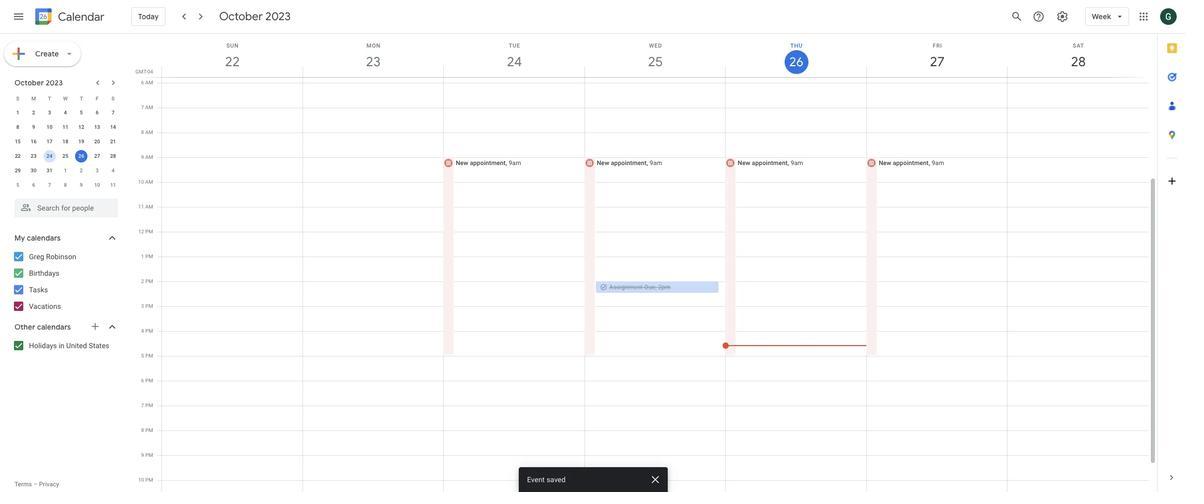 Task type: locate. For each thing, give the bounding box(es) containing it.
28 inside 28 element
[[110, 153, 116, 159]]

pm for 6 pm
[[145, 378, 153, 383]]

18 element
[[59, 136, 72, 148]]

calendar element
[[33, 6, 104, 29]]

4 down 3 pm
[[141, 328, 144, 334]]

4 for 4 pm
[[141, 328, 144, 334]]

2 horizontal spatial 1
[[141, 254, 144, 259]]

7 pm from the top
[[145, 378, 153, 383]]

11
[[62, 124, 68, 130], [110, 182, 116, 188], [138, 204, 144, 210]]

1 vertical spatial 4
[[112, 168, 115, 173]]

1
[[16, 110, 19, 115], [64, 168, 67, 173], [141, 254, 144, 259]]

6 up 7 pm
[[141, 378, 144, 383]]

7 down the 31 element
[[48, 182, 51, 188]]

11 down 10 am
[[138, 204, 144, 210]]

today
[[138, 12, 159, 21]]

23 link
[[362, 50, 385, 74]]

am up "8 am"
[[145, 105, 153, 110]]

3
[[48, 110, 51, 115], [96, 168, 99, 173], [141, 303, 144, 309]]

11 element
[[59, 121, 72, 133]]

mon 23
[[365, 42, 381, 70]]

0 vertical spatial 5
[[80, 110, 83, 115]]

3 appointment from the left
[[752, 159, 788, 167]]

0 horizontal spatial 23
[[31, 153, 37, 159]]

0 horizontal spatial 27
[[94, 153, 100, 159]]

tab list
[[1158, 34, 1186, 463]]

8 down 7 am
[[141, 129, 144, 135]]

3 new from the left
[[738, 159, 751, 167]]

29 element
[[12, 165, 24, 177]]

22 element
[[12, 150, 24, 162]]

0 vertical spatial 22
[[224, 53, 239, 70]]

23 column header
[[302, 34, 444, 77]]

4 pm from the top
[[145, 303, 153, 309]]

pm up 6 pm
[[145, 353, 153, 359]]

7 up 14
[[112, 110, 115, 115]]

27 link
[[926, 50, 950, 74]]

0 vertical spatial october
[[219, 9, 263, 24]]

1 vertical spatial 26
[[78, 153, 84, 159]]

4 appointment from the left
[[893, 159, 929, 167]]

22 down 15 element
[[15, 153, 21, 159]]

31 element
[[43, 165, 56, 177]]

,
[[506, 159, 507, 167], [647, 159, 648, 167], [788, 159, 789, 167], [929, 159, 930, 167], [656, 284, 657, 291]]

12 for 12 pm
[[138, 229, 144, 234]]

am down 9 am
[[145, 179, 153, 185]]

1 am from the top
[[145, 80, 153, 85]]

3 row from the top
[[10, 120, 121, 135]]

2 t from the left
[[80, 95, 83, 101]]

5 down '29' element
[[16, 182, 19, 188]]

4 inside "grid"
[[141, 328, 144, 334]]

1 horizontal spatial 24
[[506, 53, 521, 70]]

row down w
[[10, 106, 121, 120]]

s left m
[[16, 95, 19, 101]]

pm down 3 pm
[[145, 328, 153, 334]]

12 down 11 am
[[138, 229, 144, 234]]

24 element
[[43, 150, 56, 162]]

1 horizontal spatial october 2023
[[219, 9, 291, 24]]

25 link
[[644, 50, 668, 74]]

pm for 1 pm
[[145, 254, 153, 259]]

tue 24
[[506, 42, 521, 70]]

10 down 'november 3' element at the top left of page
[[94, 182, 100, 188]]

5 up 6 pm
[[141, 353, 144, 359]]

1 horizontal spatial 27
[[930, 53, 944, 70]]

10 for 10 element
[[47, 124, 52, 130]]

november 5 element
[[12, 179, 24, 191]]

gmt-
[[135, 69, 147, 75]]

birthdays
[[29, 269, 59, 277]]

6 pm from the top
[[145, 353, 153, 359]]

pm down 2 pm
[[145, 303, 153, 309]]

1 horizontal spatial 2023
[[265, 9, 291, 24]]

8 up 9 pm
[[141, 427, 144, 433]]

4 down w
[[64, 110, 67, 115]]

28 down sat
[[1071, 53, 1085, 70]]

1 horizontal spatial 22
[[224, 53, 239, 70]]

25 element
[[59, 150, 72, 162]]

7 down '6 am'
[[141, 105, 144, 110]]

0 horizontal spatial 12
[[78, 124, 84, 130]]

create button
[[4, 41, 81, 66]]

0 horizontal spatial october
[[14, 78, 44, 87]]

row containing 1
[[10, 106, 121, 120]]

am down "8 am"
[[145, 154, 153, 160]]

october 2023
[[219, 9, 291, 24], [14, 78, 63, 87]]

2 vertical spatial 5
[[141, 353, 144, 359]]

pm down 7 pm
[[145, 427, 153, 433]]

1 horizontal spatial 1
[[64, 168, 67, 173]]

pm for 7 pm
[[145, 403, 153, 408]]

1 horizontal spatial october
[[219, 9, 263, 24]]

0 vertical spatial 11
[[62, 124, 68, 130]]

terms
[[14, 481, 32, 488]]

15 element
[[12, 136, 24, 148]]

31
[[47, 168, 52, 173]]

2 pm from the top
[[145, 254, 153, 259]]

0 horizontal spatial 22
[[15, 153, 21, 159]]

1 down the 12 pm
[[141, 254, 144, 259]]

am down 04
[[145, 80, 153, 85]]

2 horizontal spatial 3
[[141, 303, 144, 309]]

0 horizontal spatial 2
[[32, 110, 35, 115]]

5 am from the top
[[145, 179, 153, 185]]

0 horizontal spatial 26
[[78, 153, 84, 159]]

am for 10 am
[[145, 179, 153, 185]]

27 down the 20 element
[[94, 153, 100, 159]]

9 for 'november 9' element
[[80, 182, 83, 188]]

row group
[[10, 106, 121, 192]]

28 down "21" element
[[110, 153, 116, 159]]

4 new appointment , 9am from the left
[[879, 159, 944, 167]]

2 down m
[[32, 110, 35, 115]]

calendars up greg
[[27, 233, 61, 243]]

10 element
[[43, 121, 56, 133]]

1 horizontal spatial 23
[[365, 53, 380, 70]]

15
[[15, 139, 21, 144]]

2 up 3 pm
[[141, 278, 144, 284]]

sun
[[226, 42, 239, 49]]

november 9 element
[[75, 179, 88, 191]]

grid
[[132, 34, 1158, 492]]

1 vertical spatial 28
[[110, 153, 116, 159]]

event
[[527, 476, 545, 484]]

1 horizontal spatial 4
[[112, 168, 115, 173]]

24 down 17 element
[[47, 153, 52, 159]]

28 inside the 28 column header
[[1071, 53, 1085, 70]]

0 horizontal spatial 25
[[62, 153, 68, 159]]

1 vertical spatial 2
[[80, 168, 83, 173]]

row group containing 1
[[10, 106, 121, 192]]

1 horizontal spatial 28
[[1071, 53, 1085, 70]]

25
[[648, 53, 662, 70], [62, 153, 68, 159]]

24 inside column header
[[506, 53, 521, 70]]

0 vertical spatial 4
[[64, 110, 67, 115]]

appointment
[[470, 159, 506, 167], [611, 159, 647, 167], [752, 159, 788, 167], [893, 159, 929, 167]]

october 2023 up m
[[14, 78, 63, 87]]

5
[[80, 110, 83, 115], [16, 182, 19, 188], [141, 353, 144, 359]]

26 column header
[[726, 34, 867, 77]]

calendars
[[27, 233, 61, 243], [37, 322, 71, 332]]

26 down thu
[[789, 54, 803, 70]]

pm down 9 pm
[[145, 477, 153, 483]]

8 pm from the top
[[145, 403, 153, 408]]

6 inside 'element'
[[32, 182, 35, 188]]

due
[[645, 284, 656, 291]]

row down 18 element
[[10, 149, 121, 164]]

pm for 12 pm
[[145, 229, 153, 234]]

5 for 5 pm
[[141, 353, 144, 359]]

1 horizontal spatial 12
[[138, 229, 144, 234]]

8 for 8 am
[[141, 129, 144, 135]]

1 new from the left
[[456, 159, 468, 167]]

2 vertical spatial 2
[[141, 278, 144, 284]]

1 vertical spatial 5
[[16, 182, 19, 188]]

1 vertical spatial 24
[[47, 153, 52, 159]]

26, today element
[[75, 150, 88, 162]]

october up m
[[14, 78, 44, 87]]

calendar
[[58, 10, 104, 24]]

7 down 6 pm
[[141, 403, 144, 408]]

1 horizontal spatial 11
[[110, 182, 116, 188]]

pm for 3 pm
[[145, 303, 153, 309]]

1 vertical spatial 12
[[138, 229, 144, 234]]

pm up 2 pm
[[145, 254, 153, 259]]

f
[[96, 95, 99, 101]]

row
[[10, 91, 121, 106], [10, 106, 121, 120], [10, 120, 121, 135], [10, 135, 121, 149], [10, 149, 121, 164], [10, 164, 121, 178], [10, 178, 121, 192]]

other calendars button
[[2, 319, 128, 335]]

3 pm from the top
[[145, 278, 153, 284]]

row down the 11 element
[[10, 135, 121, 149]]

9 pm from the top
[[145, 427, 153, 433]]

row down 25 element
[[10, 164, 121, 178]]

other
[[14, 322, 35, 332]]

4 new from the left
[[879, 159, 892, 167]]

am for 11 am
[[145, 204, 153, 210]]

1 vertical spatial october 2023
[[14, 78, 63, 87]]

28 column header
[[1008, 34, 1149, 77]]

29
[[15, 168, 21, 173]]

1 vertical spatial 11
[[110, 182, 116, 188]]

27 down fri
[[930, 53, 944, 70]]

privacy link
[[39, 481, 59, 488]]

pm for 8 pm
[[145, 427, 153, 433]]

t left f
[[80, 95, 83, 101]]

0 vertical spatial 27
[[930, 53, 944, 70]]

3 inside "grid"
[[141, 303, 144, 309]]

row down 'november 1' element
[[10, 178, 121, 192]]

assignment due , 2pm
[[609, 284, 671, 291]]

10
[[47, 124, 52, 130], [138, 179, 144, 185], [94, 182, 100, 188], [138, 477, 144, 483]]

12 for 12
[[78, 124, 84, 130]]

Search for people text field
[[21, 199, 112, 217]]

5 up 12 element on the left top of page
[[80, 110, 83, 115]]

22 inside "column header"
[[224, 53, 239, 70]]

2 horizontal spatial 11
[[138, 204, 144, 210]]

row containing 8
[[10, 120, 121, 135]]

thu
[[791, 42, 803, 49]]

3 am from the top
[[145, 129, 153, 135]]

0 horizontal spatial 5
[[16, 182, 19, 188]]

1 horizontal spatial 3
[[96, 168, 99, 173]]

1 up 15
[[16, 110, 19, 115]]

fri 27
[[930, 42, 944, 70]]

0 vertical spatial 25
[[648, 53, 662, 70]]

20 element
[[91, 136, 103, 148]]

pm up 7 pm
[[145, 378, 153, 383]]

pm for 9 pm
[[145, 452, 153, 458]]

2 horizontal spatial 2
[[141, 278, 144, 284]]

am for 7 am
[[145, 105, 153, 110]]

24 down "tue"
[[506, 53, 521, 70]]

26 down 19 element at the left top
[[78, 153, 84, 159]]

1 vertical spatial 25
[[62, 153, 68, 159]]

1 horizontal spatial t
[[80, 95, 83, 101]]

8 up 15
[[16, 124, 19, 130]]

1 vertical spatial calendars
[[37, 322, 71, 332]]

25 down 18 element
[[62, 153, 68, 159]]

0 vertical spatial 26
[[789, 54, 803, 70]]

0 vertical spatial 28
[[1071, 53, 1085, 70]]

1 horizontal spatial 2
[[80, 168, 83, 173]]

calendars inside dropdown button
[[27, 233, 61, 243]]

am
[[145, 80, 153, 85], [145, 105, 153, 110], [145, 129, 153, 135], [145, 154, 153, 160], [145, 179, 153, 185], [145, 204, 153, 210]]

25 down the wed
[[648, 53, 662, 70]]

1 horizontal spatial s
[[112, 95, 115, 101]]

1 inside "grid"
[[141, 254, 144, 259]]

14 element
[[107, 121, 119, 133]]

row containing 22
[[10, 149, 121, 164]]

2 for "november 2" element
[[80, 168, 83, 173]]

1 horizontal spatial 26
[[789, 54, 803, 70]]

6 down 30 element at the top of page
[[32, 182, 35, 188]]

2 horizontal spatial 5
[[141, 353, 144, 359]]

25 column header
[[585, 34, 726, 77]]

2023
[[265, 9, 291, 24], [46, 78, 63, 87]]

1 vertical spatial 1
[[64, 168, 67, 173]]

3 new appointment , 9am from the left
[[738, 159, 803, 167]]

pm for 4 pm
[[145, 328, 153, 334]]

9
[[32, 124, 35, 130], [141, 154, 144, 160], [80, 182, 83, 188], [141, 452, 144, 458]]

1 horizontal spatial 5
[[80, 110, 83, 115]]

0 horizontal spatial t
[[48, 95, 51, 101]]

1 vertical spatial 27
[[94, 153, 100, 159]]

0 vertical spatial 2
[[32, 110, 35, 115]]

2 inside "grid"
[[141, 278, 144, 284]]

s
[[16, 95, 19, 101], [112, 95, 115, 101]]

row up 18
[[10, 120, 121, 135]]

mon
[[367, 42, 381, 49]]

24
[[506, 53, 521, 70], [47, 153, 52, 159]]

28 element
[[107, 150, 119, 162]]

new appointment , 9am
[[456, 159, 521, 167], [597, 159, 662, 167], [738, 159, 803, 167], [879, 159, 944, 167]]

s right f
[[112, 95, 115, 101]]

0 vertical spatial 3
[[48, 110, 51, 115]]

20
[[94, 139, 100, 144]]

3 down 27 element
[[96, 168, 99, 173]]

am up the 12 pm
[[145, 204, 153, 210]]

25 inside row
[[62, 153, 68, 159]]

4 down 28 element
[[112, 168, 115, 173]]

2 for 2 pm
[[141, 278, 144, 284]]

11 up 18
[[62, 124, 68, 130]]

27 element
[[91, 150, 103, 162]]

november 8 element
[[59, 179, 72, 191]]

10 up 17
[[47, 124, 52, 130]]

1 new appointment , 9am from the left
[[456, 159, 521, 167]]

october up sun
[[219, 9, 263, 24]]

23 inside 23 element
[[31, 153, 37, 159]]

4
[[64, 110, 67, 115], [112, 168, 115, 173], [141, 328, 144, 334]]

23
[[365, 53, 380, 70], [31, 153, 37, 159]]

1 down 25 element
[[64, 168, 67, 173]]

pm down 6 pm
[[145, 403, 153, 408]]

2 new from the left
[[597, 159, 609, 167]]

2 vertical spatial 4
[[141, 328, 144, 334]]

0 vertical spatial calendars
[[27, 233, 61, 243]]

12
[[78, 124, 84, 130], [138, 229, 144, 234]]

7 pm
[[141, 403, 153, 408]]

0 horizontal spatial 11
[[62, 124, 68, 130]]

30 element
[[27, 165, 40, 177]]

17 element
[[43, 136, 56, 148]]

17
[[47, 139, 52, 144]]

0 horizontal spatial s
[[16, 95, 19, 101]]

4 am from the top
[[145, 154, 153, 160]]

3 for 3 pm
[[141, 303, 144, 309]]

october 2023 up sun
[[219, 9, 291, 24]]

11 down november 4 element at left
[[110, 182, 116, 188]]

new
[[456, 159, 468, 167], [597, 159, 609, 167], [738, 159, 751, 167], [879, 159, 892, 167]]

0 horizontal spatial 3
[[48, 110, 51, 115]]

pm
[[145, 229, 153, 234], [145, 254, 153, 259], [145, 278, 153, 284], [145, 303, 153, 309], [145, 328, 153, 334], [145, 353, 153, 359], [145, 378, 153, 383], [145, 403, 153, 408], [145, 427, 153, 433], [145, 452, 153, 458], [145, 477, 153, 483]]

2 vertical spatial 3
[[141, 303, 144, 309]]

9 down "november 2" element
[[80, 182, 83, 188]]

6 row from the top
[[10, 164, 121, 178]]

11 pm from the top
[[145, 477, 153, 483]]

calendars up in
[[37, 322, 71, 332]]

row containing 5
[[10, 178, 121, 192]]

1 pm from the top
[[145, 229, 153, 234]]

12 up "19"
[[78, 124, 84, 130]]

t left w
[[48, 95, 51, 101]]

am for 6 am
[[145, 80, 153, 85]]

0 horizontal spatial 28
[[110, 153, 116, 159]]

10 down 9 pm
[[138, 477, 144, 483]]

2 horizontal spatial 4
[[141, 328, 144, 334]]

12 inside row
[[78, 124, 84, 130]]

9 up 10 pm
[[141, 452, 144, 458]]

pm down 8 pm on the left bottom of the page
[[145, 452, 153, 458]]

22 down sun
[[224, 53, 239, 70]]

calendars inside dropdown button
[[37, 322, 71, 332]]

0 vertical spatial 24
[[506, 53, 521, 70]]

0 vertical spatial 12
[[78, 124, 84, 130]]

0 horizontal spatial 2023
[[46, 78, 63, 87]]

2
[[32, 110, 35, 115], [80, 168, 83, 173], [141, 278, 144, 284]]

7 row from the top
[[10, 178, 121, 192]]

0 horizontal spatial 24
[[47, 153, 52, 159]]

6 am
[[141, 80, 153, 85]]

3 up 10 element
[[48, 110, 51, 115]]

row up the 11 element
[[10, 91, 121, 106]]

1 vertical spatial 22
[[15, 153, 21, 159]]

10 pm from the top
[[145, 452, 153, 458]]

october
[[219, 9, 263, 24], [14, 78, 44, 87]]

9 up 10 am
[[141, 154, 144, 160]]

5 pm from the top
[[145, 328, 153, 334]]

2 vertical spatial 1
[[141, 254, 144, 259]]

1 row from the top
[[10, 91, 121, 106]]

in
[[59, 342, 64, 350]]

row containing 29
[[10, 164, 121, 178]]

10 up 11 am
[[138, 179, 144, 185]]

1 vertical spatial 3
[[96, 168, 99, 173]]

8 for 8 pm
[[141, 427, 144, 433]]

2 down the 26, today element
[[80, 168, 83, 173]]

22 link
[[221, 50, 244, 74]]

6 down gmt-
[[141, 80, 144, 85]]

None search field
[[0, 195, 128, 217]]

10 for 10 am
[[138, 179, 144, 185]]

pm up '1 pm' on the left of the page
[[145, 229, 153, 234]]

22
[[224, 53, 239, 70], [15, 153, 21, 159]]

6 am from the top
[[145, 204, 153, 210]]

pm for 10 pm
[[145, 477, 153, 483]]

5 row from the top
[[10, 149, 121, 164]]

0 vertical spatial 1
[[16, 110, 19, 115]]

23 down mon
[[365, 53, 380, 70]]

1 horizontal spatial 25
[[648, 53, 662, 70]]

pm up 3 pm
[[145, 278, 153, 284]]

calendar heading
[[56, 10, 104, 24]]

1 vertical spatial 23
[[31, 153, 37, 159]]

2pm
[[658, 284, 671, 291]]

11 for the 11 element
[[62, 124, 68, 130]]

2 row from the top
[[10, 106, 121, 120]]

12 inside "grid"
[[138, 229, 144, 234]]

4 row from the top
[[10, 135, 121, 149]]

am down 7 am
[[145, 129, 153, 135]]

0 vertical spatial 23
[[365, 53, 380, 70]]

23 down 16 element
[[31, 153, 37, 159]]

3 up 4 pm
[[141, 303, 144, 309]]

2 vertical spatial 11
[[138, 204, 144, 210]]

2 am from the top
[[145, 105, 153, 110]]

8 down 'november 1' element
[[64, 182, 67, 188]]



Task type: vqa. For each thing, say whether or not it's contained in the screenshot.
the leftmost iphone
no



Task type: describe. For each thing, give the bounding box(es) containing it.
states
[[89, 342, 109, 350]]

thu 26
[[789, 42, 803, 70]]

november 11 element
[[107, 179, 119, 191]]

1 vertical spatial october
[[14, 78, 44, 87]]

1 s from the left
[[16, 95, 19, 101]]

24 link
[[503, 50, 526, 74]]

0 horizontal spatial 4
[[64, 110, 67, 115]]

14
[[110, 124, 116, 130]]

0 horizontal spatial 1
[[16, 110, 19, 115]]

13 element
[[91, 121, 103, 133]]

w
[[63, 95, 68, 101]]

november 10 element
[[91, 179, 103, 191]]

6 for 6 pm
[[141, 378, 144, 383]]

holidays in united states
[[29, 342, 109, 350]]

10 for november 10 element
[[94, 182, 100, 188]]

saved
[[546, 476, 566, 484]]

10 am
[[138, 179, 153, 185]]

november 7 element
[[43, 179, 56, 191]]

0 vertical spatial october 2023
[[219, 9, 291, 24]]

1 pm
[[141, 254, 153, 259]]

today button
[[131, 4, 165, 29]]

november 4 element
[[107, 165, 119, 177]]

3 pm
[[141, 303, 153, 309]]

calendars for other calendars
[[37, 322, 71, 332]]

sat 28
[[1071, 42, 1085, 70]]

19 element
[[75, 136, 88, 148]]

my calendars
[[14, 233, 61, 243]]

24 column header
[[444, 34, 585, 77]]

18
[[62, 139, 68, 144]]

terms link
[[14, 481, 32, 488]]

my
[[14, 233, 25, 243]]

16 element
[[27, 136, 40, 148]]

7 for 7 pm
[[141, 403, 144, 408]]

23 inside mon 23
[[365, 53, 380, 70]]

november 1 element
[[59, 165, 72, 177]]

10 for 10 pm
[[138, 477, 144, 483]]

event saved
[[527, 476, 566, 484]]

26 link
[[785, 50, 809, 74]]

1 appointment from the left
[[470, 159, 506, 167]]

greg robinson
[[29, 253, 76, 261]]

privacy
[[39, 481, 59, 488]]

26 inside cell
[[78, 153, 84, 159]]

pm for 5 pm
[[145, 353, 153, 359]]

12 element
[[75, 121, 88, 133]]

my calendars list
[[2, 248, 128, 315]]

22 inside october 2023 grid
[[15, 153, 21, 159]]

19
[[78, 139, 84, 144]]

1 for 'november 1' element
[[64, 168, 67, 173]]

7 for november 7 element
[[48, 182, 51, 188]]

9 am
[[141, 154, 153, 160]]

1 t from the left
[[48, 95, 51, 101]]

6 pm
[[141, 378, 153, 383]]

gmt-04
[[135, 69, 153, 75]]

calendars for my calendars
[[27, 233, 61, 243]]

8 pm
[[141, 427, 153, 433]]

sat
[[1073, 42, 1085, 49]]

settings menu image
[[1057, 10, 1069, 23]]

11 for 11 am
[[138, 204, 144, 210]]

1 vertical spatial 2023
[[46, 78, 63, 87]]

11 am
[[138, 204, 153, 210]]

9 for 9 am
[[141, 154, 144, 160]]

vacations
[[29, 302, 61, 310]]

week
[[1092, 12, 1111, 21]]

assignment
[[609, 284, 643, 291]]

row containing s
[[10, 91, 121, 106]]

3 for 'november 3' element at the top left of page
[[96, 168, 99, 173]]

2 9am from the left
[[650, 159, 662, 167]]

2 s from the left
[[112, 95, 115, 101]]

am for 9 am
[[145, 154, 153, 160]]

24 cell
[[42, 149, 57, 164]]

fri
[[933, 42, 943, 49]]

robinson
[[46, 253, 76, 261]]

0 horizontal spatial october 2023
[[14, 78, 63, 87]]

m
[[31, 95, 36, 101]]

9 for 9 pm
[[141, 452, 144, 458]]

november 3 element
[[91, 165, 103, 177]]

grid containing 22
[[132, 34, 1158, 492]]

24 inside 'element'
[[47, 153, 52, 159]]

main drawer image
[[12, 10, 25, 23]]

terms – privacy
[[14, 481, 59, 488]]

5 for november 5 element
[[16, 182, 19, 188]]

26 inside column header
[[789, 54, 803, 70]]

5 pm
[[141, 353, 153, 359]]

7 am
[[141, 105, 153, 110]]

2 appointment from the left
[[611, 159, 647, 167]]

other calendars
[[14, 322, 71, 332]]

2 new appointment , 9am from the left
[[597, 159, 662, 167]]

23 element
[[27, 150, 40, 162]]

27 inside column header
[[930, 53, 944, 70]]

am for 8 am
[[145, 129, 153, 135]]

tasks
[[29, 286, 48, 294]]

9 up 16
[[32, 124, 35, 130]]

6 for november 6 'element'
[[32, 182, 35, 188]]

4 9am from the left
[[932, 159, 944, 167]]

add other calendars image
[[90, 321, 100, 332]]

8 am
[[141, 129, 153, 135]]

wed 25
[[648, 42, 662, 70]]

november 2 element
[[75, 165, 88, 177]]

united
[[66, 342, 87, 350]]

25 inside the wed 25
[[648, 53, 662, 70]]

wed
[[649, 42, 662, 49]]

30
[[31, 168, 37, 173]]

9 pm
[[141, 452, 153, 458]]

november 6 element
[[27, 179, 40, 191]]

16
[[31, 139, 37, 144]]

tue
[[509, 42, 521, 49]]

1 9am from the left
[[509, 159, 521, 167]]

1 for 1 pm
[[141, 254, 144, 259]]

7 for 7 am
[[141, 105, 144, 110]]

3 9am from the left
[[791, 159, 803, 167]]

pm for 2 pm
[[145, 278, 153, 284]]

8 for november 8 element
[[64, 182, 67, 188]]

21 element
[[107, 136, 119, 148]]

sun 22
[[224, 42, 239, 70]]

holidays
[[29, 342, 57, 350]]

6 down f
[[96, 110, 99, 115]]

10 pm
[[138, 477, 153, 483]]

27 column header
[[867, 34, 1008, 77]]

create
[[35, 49, 59, 58]]

12 pm
[[138, 229, 153, 234]]

13
[[94, 124, 100, 130]]

2 pm
[[141, 278, 153, 284]]

27 inside october 2023 grid
[[94, 153, 100, 159]]

0 vertical spatial 2023
[[265, 9, 291, 24]]

october 2023 grid
[[10, 91, 121, 192]]

28 link
[[1067, 50, 1091, 74]]

row containing 15
[[10, 135, 121, 149]]

21
[[110, 139, 116, 144]]

26 cell
[[73, 149, 89, 164]]

04
[[147, 69, 153, 75]]

22 column header
[[161, 34, 303, 77]]

6 for 6 am
[[141, 80, 144, 85]]

11 for november 11 element at the top of page
[[110, 182, 116, 188]]

week button
[[1086, 4, 1130, 29]]

4 for november 4 element at left
[[112, 168, 115, 173]]

–
[[33, 481, 38, 488]]

greg
[[29, 253, 44, 261]]

4 pm
[[141, 328, 153, 334]]

my calendars button
[[2, 230, 128, 246]]



